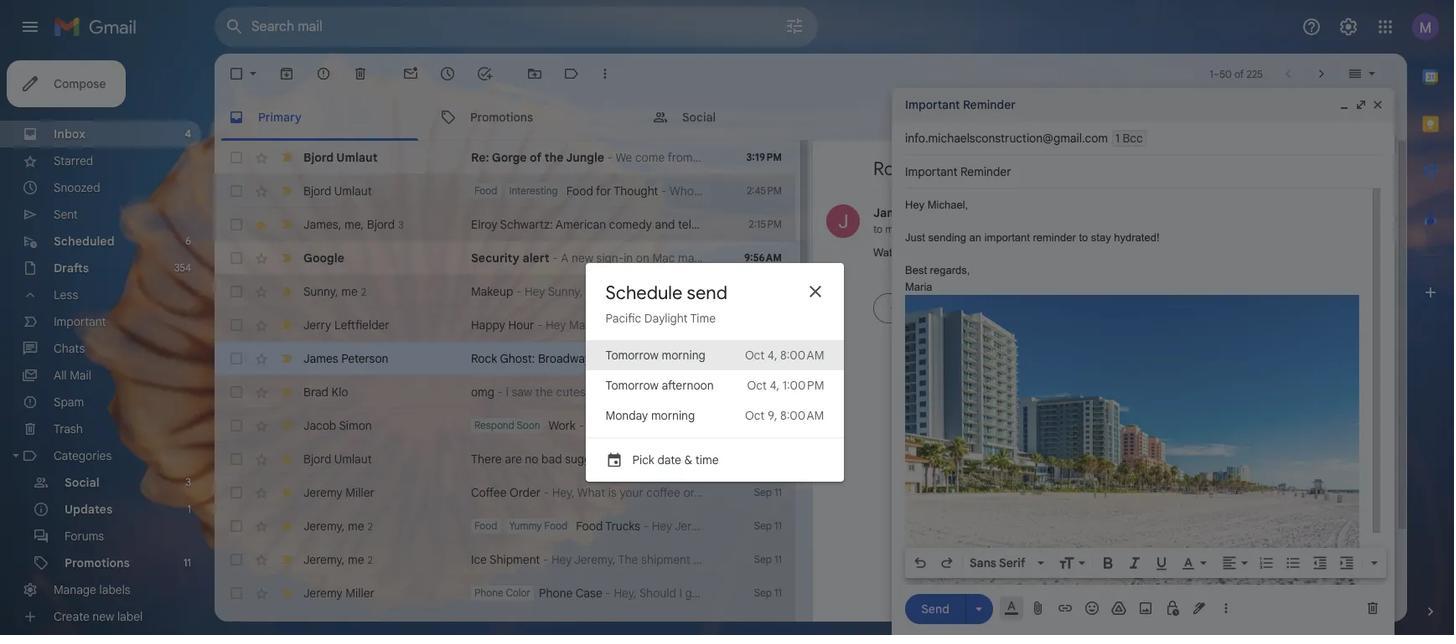 Task type: describe. For each thing, give the bounding box(es) containing it.
spam link
[[54, 395, 84, 410]]

snoozed link
[[54, 180, 100, 195]]

2 sep 11 from the top
[[754, 520, 782, 532]]

sep 11 for williams? - will i am's? would i be's?
[[754, 620, 782, 633]]

watch inside row
[[602, 351, 636, 366]]

pacific daylight time
[[606, 311, 716, 326]]

jeremy miller for important according to google magic. switch related to coffee order
[[303, 485, 375, 500]]

11 inside navigation
[[184, 557, 191, 569]]

no
[[525, 452, 539, 467]]

- right jungle
[[607, 150, 613, 165]]

all mail
[[54, 368, 91, 383]]

peterson for rock ghost: broadway
[[341, 351, 389, 366]]

1 vertical spatial to
[[690, 318, 701, 333]]

11 for third row from the bottom of the rock ghost: broadway main content
[[775, 553, 782, 566]]

2:15 pm
[[749, 218, 782, 231]]

thought
[[614, 184, 658, 199]]

older image
[[1314, 65, 1330, 82]]

delete image
[[352, 65, 369, 82]]

1 important according to google magic. switch from the top
[[278, 183, 295, 200]]

important according to google magic. switch for security alert
[[278, 250, 295, 267]]

coffee
[[647, 485, 681, 500]]

other
[[637, 385, 666, 400]]

time
[[696, 452, 719, 467]]

less button
[[0, 282, 201, 308]]

1 horizontal spatial rock ghost: broadway
[[873, 158, 1061, 180]]

important according to google magic. switch for makeup
[[278, 283, 295, 300]]

rock inside row
[[471, 351, 497, 366]]

case
[[576, 586, 603, 601]]

important according to google magic. switch for omg
[[278, 384, 295, 401]]

settings image
[[1339, 17, 1359, 37]]

omg
[[471, 385, 495, 400]]

williams?
[[471, 619, 520, 635]]

happy hour - hey maria, are you coming to happy hour?
[[471, 318, 773, 333]]

3:19 pm
[[746, 151, 782, 163]]

row containing brad klo
[[215, 376, 796, 409]]

important link
[[54, 314, 106, 329]]

14 row from the top
[[215, 577, 796, 610]]

menu item containing monday morning
[[586, 400, 845, 430]]

7 row from the top
[[215, 342, 806, 376]]

jacob simon
[[303, 418, 372, 433]]

hey,
[[552, 485, 575, 500]]

important according to google magic. switch for williams?
[[278, 619, 295, 635]]

work
[[549, 418, 576, 433]]

for
[[596, 184, 611, 199]]

jerry leftfielder
[[303, 318, 390, 333]]

james peterson for rock ghost: broadway
[[303, 351, 389, 366]]

me for fourth row from the bottom of the rock ghost: broadway main content
[[348, 518, 364, 534]]

yummy food
[[509, 520, 568, 532]]

12
[[773, 419, 782, 432]]

create new label link
[[54, 609, 143, 625]]

makeup
[[471, 284, 513, 299]]

1 bad from the left
[[542, 452, 562, 467]]

2 for makeup -
[[361, 285, 367, 298]]

pacific
[[606, 311, 641, 326]]

food left for
[[566, 184, 593, 199]]

1 horizontal spatial to
[[873, 223, 883, 236]]

13 row from the top
[[215, 543, 796, 577]]

compose button
[[7, 60, 126, 107]]

of
[[530, 150, 542, 165]]

- left just
[[642, 452, 647, 467]]

now inside row
[[711, 351, 733, 366]]

row containing jerry leftfielder
[[215, 308, 796, 342]]

jeremy , me 2 for food trucks
[[303, 518, 373, 534]]

hour?
[[741, 318, 773, 333]]

menu containing tomorrow morning
[[586, 340, 845, 482]]

less
[[54, 288, 78, 303]]

1 vertical spatial stage!
[[773, 351, 806, 366]]

bjord umlaut for re: gorge of the jungle
[[303, 150, 378, 165]]

toggle split pane mode image
[[1347, 65, 1364, 82]]

jerry
[[303, 318, 331, 333]]

pick
[[632, 452, 655, 467]]

tomorrow for tomorrow afternoon
[[606, 378, 659, 393]]

all mail link
[[54, 368, 91, 383]]

1 13 from the top
[[773, 352, 782, 365]]

drafts
[[54, 261, 89, 276]]

there are no bad suggestions... - just bad ideas
[[471, 452, 728, 467]]

schwartz:
[[500, 217, 553, 232]]

7 important according to google magic. switch from the top
[[278, 417, 295, 434]]

1 horizontal spatial ghost:
[[919, 158, 974, 180]]

hey
[[546, 318, 566, 333]]

10 row from the top
[[215, 443, 796, 476]]

schedule send dialog
[[586, 263, 845, 482]]

me for row containing sunny
[[341, 284, 358, 299]]

2 happy from the left
[[704, 318, 738, 333]]

security alert -
[[471, 251, 561, 266]]

bjord for important according to google magic. switch for there are no bad suggestions...
[[303, 452, 331, 467]]

manage labels
[[54, 583, 131, 598]]

date
[[658, 452, 681, 467]]

- right alert
[[553, 251, 558, 266]]

promotions inside promotions tab
[[470, 109, 533, 124]]

suggestions...
[[565, 452, 639, 467]]

will
[[532, 619, 550, 635]]

8:00 am for oct 4, 8:00 am
[[781, 347, 824, 363]]

coffee
[[471, 485, 507, 500]]

0 vertical spatial are
[[605, 318, 622, 333]]

1 happy from the left
[[471, 318, 505, 333]]

order
[[510, 485, 541, 500]]

4, for 1:00 pm
[[770, 378, 780, 393]]

manage labels link
[[54, 583, 131, 598]]

forums
[[65, 529, 104, 544]]

regards,
[[722, 485, 768, 500]]

sep 12
[[753, 419, 782, 432]]

scheduled link
[[54, 234, 114, 249]]

2 sep 13 from the top
[[753, 386, 782, 398]]

tomorrow for tomorrow morning
[[606, 347, 659, 363]]

0 vertical spatial now
[[972, 246, 992, 259]]

time
[[690, 311, 716, 326]]

would
[[593, 619, 626, 635]]

advanced search options image
[[778, 9, 811, 43]]

important according to google magic. switch for rock ghost: broadway
[[278, 350, 295, 367]]

sep 11 for coffee order - hey, what is your coffee order? regards, jeremy
[[754, 486, 782, 499]]

2 13 from the top
[[773, 386, 782, 398]]

row containing james
[[215, 208, 796, 241]]

updates link
[[65, 502, 113, 517]]

1 miller from the top
[[346, 485, 375, 500]]

sent
[[54, 207, 78, 222]]

social link
[[65, 475, 99, 490]]

row containing sunny
[[215, 275, 796, 308]]

new
[[92, 609, 114, 625]]

re:
[[471, 150, 489, 165]]

cutest
[[556, 385, 590, 400]]

sep 11 for ice shipment -
[[754, 553, 782, 566]]

maria,
[[569, 318, 602, 333]]

schedule send heading
[[606, 281, 728, 304]]

row containing google
[[215, 241, 796, 275]]

- left hey
[[537, 318, 543, 333]]

security
[[471, 251, 520, 266]]

1 i from the left
[[553, 619, 556, 635]]

important according to google magic. switch for ice shipment
[[278, 552, 295, 568]]

movie inside row
[[676, 351, 708, 366]]

me for third row from the bottom of the rock ghost: broadway main content
[[348, 552, 364, 567]]

shipment
[[490, 552, 540, 568]]

alert
[[523, 251, 550, 266]]

menu item containing tomorrow morning
[[586, 340, 845, 370]]

2 miller from the top
[[346, 586, 375, 601]]

0 horizontal spatial hit
[[660, 351, 673, 366]]

navigation containing compose
[[0, 54, 215, 635]]

writer.
[[731, 217, 764, 232]]

2:45 pm
[[747, 184, 782, 197]]

jungle
[[566, 150, 604, 165]]

trash
[[54, 422, 83, 437]]

primary tab
[[215, 94, 425, 141]]

leftfielder
[[334, 318, 390, 333]]

sent link
[[54, 207, 78, 222]]

jeremy miller for 2nd important according to google magic. switch from the bottom
[[303, 586, 375, 601]]

3 inside navigation
[[186, 476, 191, 489]]

10 important according to google magic. switch from the top
[[278, 518, 295, 535]]

main menu image
[[20, 17, 40, 37]]

me for row containing james
[[344, 217, 361, 232]]

add to tasks image
[[476, 65, 493, 82]]

umlaut for re:
[[336, 150, 378, 165]]

food trucks -
[[576, 519, 652, 534]]

sunny
[[303, 284, 335, 299]]

food down coffee on the left of page
[[474, 520, 498, 532]]

brad
[[303, 385, 329, 400]]

food right yummy
[[545, 520, 568, 532]]

your
[[620, 485, 644, 500]]



Task type: locate. For each thing, give the bounding box(es) containing it.
9:56 am
[[744, 251, 782, 264]]

1 vertical spatial sep 13
[[753, 386, 782, 398]]

0 horizontal spatial are
[[505, 452, 522, 467]]

9,
[[768, 408, 778, 423]]

1 tomorrow from the top
[[606, 347, 659, 363]]

6 row from the top
[[215, 308, 796, 342]]

rock up to me
[[873, 158, 914, 180]]

0 horizontal spatial rock
[[471, 351, 497, 366]]

3 menu item from the top
[[586, 400, 845, 430]]

13 up oct 4, 1:00 pm
[[773, 352, 782, 365]]

1 sep 11 from the top
[[754, 486, 782, 499]]

1 vertical spatial watch the hit movie now on the stage!
[[602, 351, 806, 366]]

food
[[566, 184, 593, 199], [474, 184, 498, 197], [576, 519, 603, 534], [474, 520, 498, 532], [545, 520, 568, 532]]

dog
[[593, 385, 614, 400]]

oct for oct 4, 8:00 am
[[745, 347, 765, 363]]

are left you
[[605, 318, 622, 333]]

0 vertical spatial morning
[[662, 347, 706, 363]]

bjord umlaut down jacob simon at the left
[[303, 452, 372, 467]]

1:00 pm
[[783, 378, 824, 393]]

2 jeremy miller from the top
[[303, 586, 375, 601]]

1 8:00 am from the top
[[781, 347, 824, 363]]

saw
[[512, 385, 533, 400]]

1 vertical spatial tomorrow
[[606, 378, 659, 393]]

afternoon
[[662, 378, 714, 393]]

1 vertical spatial watch
[[602, 351, 636, 366]]

morning up afternoon
[[662, 347, 706, 363]]

menu item containing tomorrow afternoon
[[586, 370, 845, 400]]

1 horizontal spatial now
[[972, 246, 992, 259]]

4 row from the top
[[215, 241, 796, 275]]

report spam image
[[315, 65, 332, 82]]

1 horizontal spatial are
[[605, 318, 622, 333]]

0 vertical spatial social
[[682, 109, 716, 124]]

happy down 'send'
[[704, 318, 738, 333]]

1 vertical spatial bjord umlaut
[[303, 184, 372, 199]]

monday
[[606, 408, 648, 423]]

hour
[[508, 318, 534, 333]]

starred link
[[54, 153, 93, 168]]

social tab
[[639, 94, 850, 141]]

tomorrow afternoon
[[606, 378, 714, 393]]

williams? - will i am's? would i be's?
[[471, 619, 663, 635]]

updates
[[65, 502, 113, 517]]

happy left hour
[[471, 318, 505, 333]]

there
[[471, 452, 502, 467]]

tomorrow morning
[[606, 347, 706, 363]]

0 vertical spatial jeremy miller
[[303, 485, 375, 500]]

1 horizontal spatial rock
[[873, 158, 914, 180]]

important
[[54, 314, 106, 329]]

oct 4, 1:00 pm
[[747, 378, 824, 393]]

navigation
[[0, 54, 215, 635]]

sep
[[753, 352, 770, 365], [753, 386, 770, 398], [753, 419, 770, 432], [754, 486, 772, 499], [754, 520, 772, 532], [754, 553, 772, 566], [754, 587, 772, 599], [754, 620, 772, 633]]

1 horizontal spatial promotions
[[470, 109, 533, 124]]

chats link
[[54, 341, 85, 356]]

james
[[873, 205, 911, 220], [303, 217, 338, 232], [303, 351, 338, 366], [303, 619, 338, 635]]

0 vertical spatial bjord umlaut
[[303, 150, 378, 165]]

oct down 'hour?'
[[745, 347, 765, 363]]

- right thought
[[661, 184, 667, 199]]

manage
[[54, 583, 96, 598]]

4 sep 11 from the top
[[754, 587, 782, 599]]

0 horizontal spatial broadway
[[538, 351, 591, 366]]

oct down oct 4, 8:00 am at the right of the page
[[747, 378, 767, 393]]

1 horizontal spatial broadway
[[979, 158, 1061, 180]]

row down i
[[215, 409, 796, 443]]

row up respond on the bottom left of page
[[215, 376, 796, 409]]

google
[[303, 251, 344, 266]]

- left "hey,"
[[544, 485, 549, 500]]

morning for monday morning
[[651, 408, 695, 423]]

inbox
[[54, 127, 85, 142]]

2 i from the left
[[629, 619, 632, 635]]

2 vertical spatial umlaut
[[334, 452, 372, 467]]

watch down happy hour - hey maria, are you coming to happy hour?
[[602, 351, 636, 366]]

- right trucks
[[643, 519, 649, 534]]

1 vertical spatial umlaut
[[334, 184, 372, 199]]

1 vertical spatial oct
[[747, 378, 767, 393]]

important mainly because it was sent directly to you. switch
[[278, 149, 295, 166]]

row down security
[[215, 275, 796, 308]]

0 horizontal spatial phone
[[474, 587, 504, 599]]

1 vertical spatial 4,
[[770, 378, 780, 393]]

- left i
[[498, 385, 503, 400]]

2 inside sunny , me 2
[[361, 285, 367, 298]]

2 8:00 am from the top
[[781, 408, 824, 423]]

tab list
[[1407, 54, 1454, 575], [215, 94, 1407, 141]]

9 important according to google magic. switch from the top
[[278, 485, 295, 501]]

row up security
[[215, 208, 796, 241]]

1 vertical spatial are
[[505, 452, 522, 467]]

0 horizontal spatial watch the hit movie now on the stage!
[[602, 351, 806, 366]]

row down color
[[215, 610, 796, 635]]

1 vertical spatial social
[[65, 475, 99, 490]]

bad right just
[[676, 452, 696, 467]]

0 vertical spatial 3
[[398, 218, 404, 231]]

oct for oct 9, 8:00 am
[[745, 408, 765, 423]]

bjord umlaut up james , me , bjord 3
[[303, 184, 372, 199]]

bjord umlaut down primary tab
[[303, 150, 378, 165]]

0 vertical spatial watch the hit movie now on the stage!
[[873, 246, 1058, 259]]

labels
[[99, 583, 131, 598]]

tab list containing primary
[[215, 94, 1407, 141]]

umlaut up james , me , bjord 3
[[334, 184, 372, 199]]

row down ice shipment -
[[215, 577, 796, 610]]

1 vertical spatial 13
[[773, 386, 782, 398]]

&
[[684, 452, 693, 467]]

11 important according to google magic. switch from the top
[[278, 552, 295, 568]]

1 row from the top
[[215, 141, 796, 174]]

promotions tab
[[427, 94, 638, 141]]

9 row from the top
[[215, 409, 796, 443]]

0 horizontal spatial now
[[711, 351, 733, 366]]

umlaut down simon
[[334, 452, 372, 467]]

1 horizontal spatial social
[[682, 109, 716, 124]]

promotions link
[[65, 556, 130, 571]]

0 vertical spatial jeremy , me 2
[[303, 518, 373, 534]]

1 menu item from the top
[[586, 340, 845, 370]]

3 sep 11 from the top
[[754, 553, 782, 566]]

1 vertical spatial 3
[[186, 476, 191, 489]]

promotions inside navigation
[[65, 556, 130, 571]]

the
[[545, 150, 564, 165], [907, 246, 922, 259], [1010, 246, 1025, 259], [639, 351, 657, 366], [753, 351, 770, 366], [536, 385, 553, 400], [617, 385, 634, 400]]

8 important according to google magic. switch from the top
[[278, 451, 295, 468]]

1 horizontal spatial hit
[[925, 246, 937, 259]]

bjord for important mainly because it was sent directly to you. switch
[[303, 150, 334, 165]]

rock up omg
[[471, 351, 497, 366]]

phone color phone case -
[[474, 586, 614, 601]]

umlaut down primary tab
[[336, 150, 378, 165]]

row containing jacob simon
[[215, 409, 796, 443]]

2 vertical spatial oct
[[745, 408, 765, 423]]

0 horizontal spatial 3
[[186, 476, 191, 489]]

1 horizontal spatial on
[[995, 246, 1007, 259]]

rock ghost: broadway inside row
[[471, 351, 591, 366]]

5 row from the top
[[215, 275, 796, 308]]

1 horizontal spatial watch
[[873, 246, 904, 259]]

,
[[338, 217, 341, 232], [361, 217, 364, 232], [335, 284, 338, 299], [342, 518, 345, 534], [342, 552, 345, 567]]

ghost: inside row
[[500, 351, 535, 366]]

oct for oct 4, 1:00 pm
[[747, 378, 767, 393]]

row
[[215, 141, 796, 174], [215, 174, 796, 208], [215, 208, 796, 241], [215, 241, 796, 275], [215, 275, 796, 308], [215, 308, 796, 342], [215, 342, 806, 376], [215, 376, 796, 409], [215, 409, 796, 443], [215, 443, 796, 476], [215, 476, 810, 510], [215, 510, 796, 543], [215, 543, 796, 577], [215, 577, 796, 610], [215, 610, 796, 635]]

stage!
[[1028, 246, 1058, 259], [773, 351, 806, 366]]

bjord umlaut for there are no bad suggestions...
[[303, 452, 372, 467]]

forums link
[[65, 529, 104, 544]]

row up ice shipment -
[[215, 510, 796, 543]]

on inside row
[[736, 351, 750, 366]]

mail
[[70, 368, 91, 383]]

0 horizontal spatial stage!
[[773, 351, 806, 366]]

0 vertical spatial sep 13
[[753, 352, 782, 365]]

all
[[54, 368, 67, 383]]

0 horizontal spatial watch
[[602, 351, 636, 366]]

0 horizontal spatial bad
[[542, 452, 562, 467]]

row up yummy
[[215, 476, 810, 510]]

0 horizontal spatial happy
[[471, 318, 505, 333]]

8:00 am for oct 9, 8:00 am
[[781, 408, 824, 423]]

0 horizontal spatial on
[[736, 351, 750, 366]]

bad right no
[[542, 452, 562, 467]]

1 horizontal spatial 3
[[398, 218, 404, 231]]

1 vertical spatial jeremy miller
[[303, 586, 375, 601]]

0 horizontal spatial social
[[65, 475, 99, 490]]

1 vertical spatial miller
[[346, 586, 375, 601]]

food down re:
[[474, 184, 498, 197]]

important according to google magic. switch
[[278, 183, 295, 200], [278, 250, 295, 267], [278, 283, 295, 300], [278, 317, 295, 334], [278, 350, 295, 367], [278, 384, 295, 401], [278, 417, 295, 434], [278, 451, 295, 468], [278, 485, 295, 501], [278, 518, 295, 535], [278, 552, 295, 568], [278, 585, 295, 602], [278, 619, 295, 635]]

2 tomorrow from the top
[[606, 378, 659, 393]]

0 horizontal spatial ghost:
[[500, 351, 535, 366]]

respond soon work -
[[474, 418, 587, 433]]

3 left elroy
[[398, 218, 404, 231]]

2 jeremy , me 2 from the top
[[303, 552, 373, 567]]

schedule
[[606, 281, 683, 304]]

0 vertical spatial promotions
[[470, 109, 533, 124]]

1 horizontal spatial movie
[[940, 246, 969, 259]]

0 horizontal spatial promotions
[[65, 556, 130, 571]]

color
[[506, 587, 531, 599]]

0 vertical spatial stage!
[[1028, 246, 1058, 259]]

important according to google magic. switch for there are no bad suggestions...
[[278, 451, 295, 468]]

4, left 1:00 pm
[[770, 378, 780, 393]]

0 vertical spatial peterson
[[914, 205, 965, 220]]

search mail image
[[220, 12, 250, 42]]

i right will
[[553, 619, 556, 635]]

0 vertical spatial to
[[873, 223, 883, 236]]

2 for ice shipment -
[[368, 554, 373, 566]]

1 horizontal spatial i
[[629, 619, 632, 635]]

- right makeup on the left
[[516, 284, 522, 299]]

1 vertical spatial broadway
[[538, 351, 591, 366]]

0 vertical spatial rock
[[873, 158, 914, 180]]

me
[[344, 217, 361, 232], [885, 223, 899, 236], [341, 284, 358, 299], [348, 518, 364, 534], [348, 552, 364, 567]]

archive image
[[278, 65, 295, 82]]

row up color
[[215, 543, 796, 577]]

None search field
[[215, 7, 818, 47]]

2 bjord umlaut from the top
[[303, 184, 372, 199]]

4, up oct 4, 1:00 pm
[[768, 347, 778, 363]]

are
[[605, 318, 622, 333], [505, 452, 522, 467]]

11
[[775, 486, 782, 499], [775, 520, 782, 532], [775, 553, 782, 566], [184, 557, 191, 569], [775, 587, 782, 599], [775, 620, 782, 633]]

you
[[625, 318, 645, 333]]

4 important according to google magic. switch from the top
[[278, 317, 295, 334]]

peterson for williams?
[[341, 619, 389, 635]]

3 bjord umlaut from the top
[[303, 452, 372, 467]]

13
[[773, 352, 782, 365], [773, 386, 782, 398]]

1 vertical spatial promotions
[[65, 556, 130, 571]]

0 vertical spatial ghost:
[[919, 158, 974, 180]]

13 up 9,
[[773, 386, 782, 398]]

3 up "1"
[[186, 476, 191, 489]]

rock ghost: broadway main content
[[215, 54, 1407, 635]]

snoozed
[[54, 180, 100, 195]]

important according to google magic. switch for coffee order
[[278, 485, 295, 501]]

1 vertical spatial 2
[[368, 520, 373, 533]]

12 row from the top
[[215, 510, 796, 543]]

movie
[[940, 246, 969, 259], [676, 351, 708, 366]]

1 vertical spatial movie
[[676, 351, 708, 366]]

klo
[[332, 385, 348, 400]]

0 vertical spatial tomorrow
[[606, 347, 659, 363]]

1 horizontal spatial watch the hit movie now on the stage!
[[873, 246, 1058, 259]]

11 row from the top
[[215, 476, 810, 510]]

jeremy , me 2 for -
[[303, 552, 373, 567]]

1 vertical spatial rock ghost: broadway
[[471, 351, 591, 366]]

1 vertical spatial now
[[711, 351, 733, 366]]

gorge
[[492, 150, 527, 165]]

what
[[577, 485, 605, 500]]

13 important according to google magic. switch from the top
[[278, 619, 295, 635]]

row up interesting
[[215, 141, 796, 174]]

1 vertical spatial ghost:
[[500, 351, 535, 366]]

james peterson for williams?
[[303, 619, 389, 635]]

drafts link
[[54, 261, 89, 276]]

send
[[687, 281, 728, 304]]

3 row from the top
[[215, 208, 796, 241]]

4,
[[768, 347, 778, 363], [770, 378, 780, 393]]

4, for 8:00 am
[[768, 347, 778, 363]]

2 bad from the left
[[676, 452, 696, 467]]

morning down day
[[651, 408, 695, 423]]

0 vertical spatial umlaut
[[336, 150, 378, 165]]

menu item
[[586, 340, 845, 370], [586, 370, 845, 400], [586, 400, 845, 430]]

2 vertical spatial james peterson
[[303, 619, 389, 635]]

tomorrow down you
[[606, 347, 659, 363]]

11 for 15th row from the top of the rock ghost: broadway main content
[[775, 620, 782, 633]]

6 important according to google magic. switch from the top
[[278, 384, 295, 401]]

morning for tomorrow morning
[[662, 347, 706, 363]]

1 horizontal spatial stage!
[[1028, 246, 1058, 259]]

1 horizontal spatial bad
[[676, 452, 696, 467]]

1 horizontal spatial phone
[[539, 586, 573, 601]]

sep 11
[[754, 486, 782, 499], [754, 520, 782, 532], [754, 553, 782, 566], [754, 587, 782, 599], [754, 620, 782, 633]]

bjord umlaut
[[303, 150, 378, 165], [303, 184, 372, 199], [303, 452, 372, 467]]

sep 13 up oct 4, 1:00 pm
[[753, 352, 782, 365]]

order?
[[684, 485, 719, 500]]

promotions up manage labels
[[65, 556, 130, 571]]

oct 9, 8:00 am
[[745, 408, 824, 423]]

11 for 5th row from the bottom of the rock ghost: broadway main content
[[775, 486, 782, 499]]

1 bjord umlaut from the top
[[303, 150, 378, 165]]

bjord
[[303, 150, 334, 165], [303, 184, 331, 199], [367, 217, 395, 232], [303, 452, 331, 467]]

2 important according to google magic. switch from the top
[[278, 250, 295, 267]]

now
[[972, 246, 992, 259], [711, 351, 733, 366]]

1 vertical spatial 8:00 am
[[781, 408, 824, 423]]

- right work
[[579, 418, 584, 433]]

0 vertical spatial watch
[[873, 246, 904, 259]]

umlaut for there
[[334, 452, 372, 467]]

- right case in the left bottom of the page
[[606, 586, 611, 601]]

0 vertical spatial 8:00 am
[[781, 347, 824, 363]]

row up makeup -
[[215, 241, 796, 275]]

15 row from the top
[[215, 610, 796, 635]]

elroy schwartz: american comedy and television writer.
[[471, 217, 764, 232]]

watch the hit movie now on the stage! down to me
[[873, 246, 1058, 259]]

- left will
[[523, 619, 529, 635]]

11 for 2nd row from the bottom
[[775, 587, 782, 599]]

watch down to me
[[873, 246, 904, 259]]

- right the shipment
[[543, 552, 549, 568]]

important mainly because you often read messages with this label. switch
[[278, 216, 295, 233]]

3 inside james , me , bjord 3
[[398, 218, 404, 231]]

0 vertical spatial movie
[[940, 246, 969, 259]]

broadway inside row
[[538, 351, 591, 366]]

snooze image
[[439, 65, 456, 82]]

trash link
[[54, 422, 83, 437]]

0 vertical spatial james peterson
[[873, 205, 965, 220]]

phone left color
[[474, 587, 504, 599]]

0 vertical spatial broadway
[[979, 158, 1061, 180]]

1 vertical spatial rock
[[471, 351, 497, 366]]

promotions up gorge on the top left of the page
[[470, 109, 533, 124]]

oct 4, 8:00 am
[[745, 347, 824, 363]]

1 vertical spatial jeremy , me 2
[[303, 552, 373, 567]]

chats
[[54, 341, 85, 356]]

watch the hit movie now on the stage! up afternoon
[[602, 351, 806, 366]]

important according to google magic. switch for happy hour
[[278, 317, 295, 334]]

1 vertical spatial peterson
[[341, 351, 389, 366]]

row down makeup -
[[215, 308, 796, 342]]

sep 13 up 9,
[[753, 386, 782, 398]]

0 vertical spatial 13
[[773, 352, 782, 365]]

i left be's?
[[629, 619, 632, 635]]

schedule send
[[606, 281, 728, 304]]

0 vertical spatial hit
[[925, 246, 937, 259]]

3
[[398, 218, 404, 231], [186, 476, 191, 489]]

1 sep 13 from the top
[[753, 352, 782, 365]]

12 important according to google magic. switch from the top
[[278, 585, 295, 602]]

coffee order - hey, what is your coffee order? regards, jeremy
[[471, 485, 810, 500]]

0 vertical spatial oct
[[745, 347, 765, 363]]

8:00 am right 9,
[[781, 408, 824, 423]]

2 row from the top
[[215, 174, 796, 208]]

0 vertical spatial miller
[[346, 485, 375, 500]]

1 horizontal spatial happy
[[704, 318, 738, 333]]

5 important according to google magic. switch from the top
[[278, 350, 295, 367]]

television
[[678, 217, 728, 232]]

rock
[[873, 158, 914, 180], [471, 351, 497, 366]]

1 vertical spatial morning
[[651, 408, 695, 423]]

8:00 am up 1:00 pm
[[781, 347, 824, 363]]

are left no
[[505, 452, 522, 467]]

respond
[[474, 419, 515, 432]]

1 vertical spatial hit
[[660, 351, 673, 366]]

row up i
[[215, 342, 806, 376]]

ice shipment -
[[471, 552, 552, 568]]

row down gorge on the top left of the page
[[215, 174, 796, 208]]

menu
[[586, 340, 845, 482]]

2 vertical spatial peterson
[[341, 619, 389, 635]]

elroy schwartz: american comedy and television writer. link
[[471, 216, 764, 233]]

tomorrow up monday
[[606, 378, 659, 393]]

1 jeremy , me 2 from the top
[[303, 518, 373, 534]]

phone left case in the left bottom of the page
[[539, 586, 573, 601]]

oct left 9,
[[745, 408, 765, 423]]

8 row from the top
[[215, 376, 796, 409]]

food left trucks
[[576, 519, 603, 534]]

2 menu item from the top
[[586, 370, 845, 400]]

row down respond on the bottom left of page
[[215, 443, 796, 476]]

omg - i saw the cutest dog the other day
[[471, 385, 689, 400]]

2 vertical spatial bjord umlaut
[[303, 452, 372, 467]]

ghost:
[[919, 158, 974, 180], [500, 351, 535, 366]]

5 sep 11 from the top
[[754, 620, 782, 633]]

0 vertical spatial on
[[995, 246, 1007, 259]]

3 important according to google magic. switch from the top
[[278, 283, 295, 300]]

0 horizontal spatial movie
[[676, 351, 708, 366]]

1 jeremy miller from the top
[[303, 485, 375, 500]]

phone inside 'phone color phone case -'
[[474, 587, 504, 599]]

social inside social tab
[[682, 109, 716, 124]]

interesting
[[509, 184, 558, 197]]

starred
[[54, 153, 93, 168]]

1 vertical spatial on
[[736, 351, 750, 366]]

and
[[655, 217, 675, 232]]

watch the hit movie now on the stage! inside row
[[602, 351, 806, 366]]

brad klo
[[303, 385, 348, 400]]

bjord for first important according to google magic. switch
[[303, 184, 331, 199]]

0 vertical spatial 4,
[[768, 347, 778, 363]]

0 horizontal spatial rock ghost: broadway
[[471, 351, 591, 366]]

re: gorge of the jungle -
[[471, 150, 616, 165]]



Task type: vqa. For each thing, say whether or not it's contained in the screenshot.
Navigation
yes



